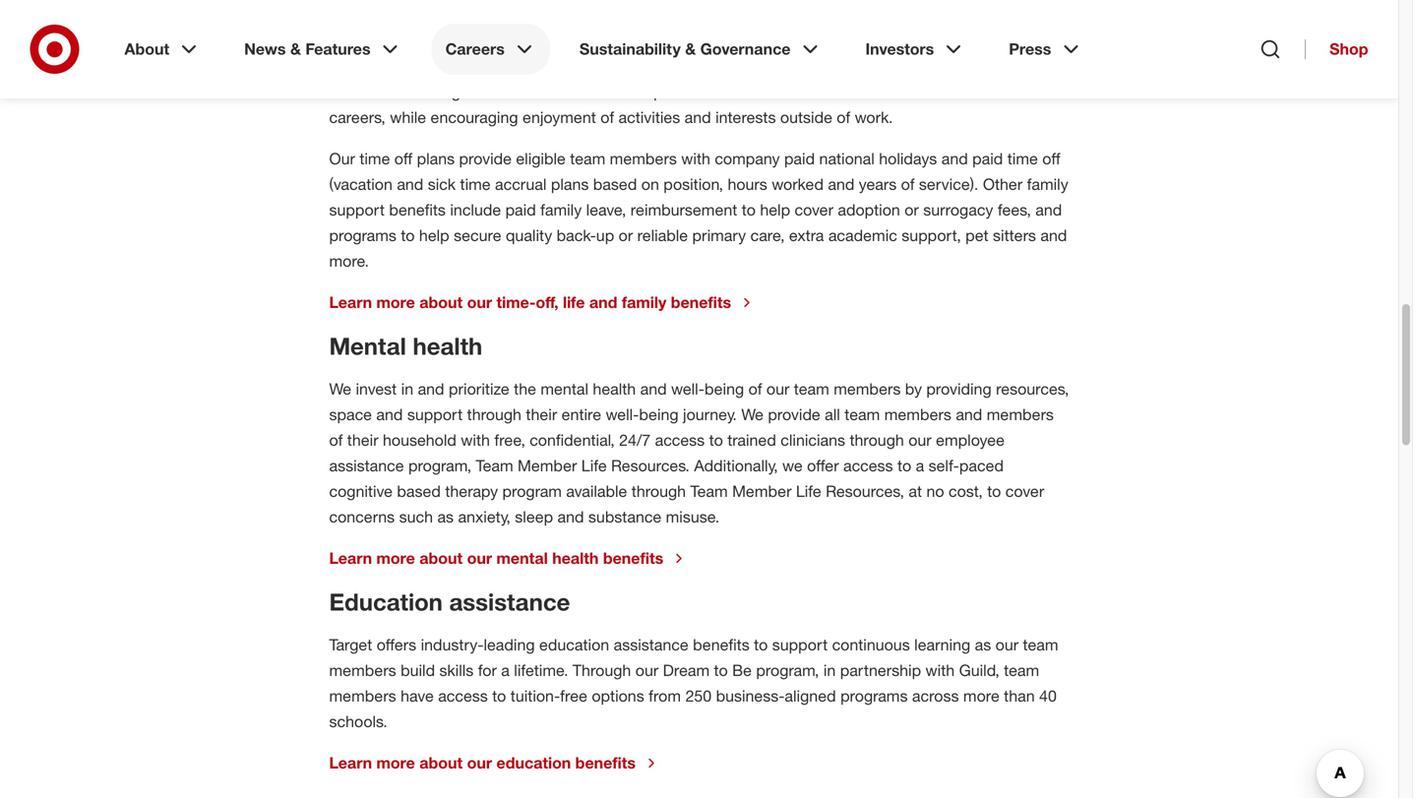 Task type: locate. For each thing, give the bounding box(es) containing it.
free options
[[560, 687, 645, 706]]

in inside we invest in and prioritize the mental health and well-being of our team members by providing resources, space and support through their entire well-being journey. we provide all team members and members of their household with free, confidential, 24/7 access to trained clinicians through our employee assistance program, team member life resources. additionally, we offer access to a self-paced cognitive based therapy program available through team member life resources, at no cost, to cover concerns such as anxiety, sleep and substance misuse.
[[401, 379, 414, 399]]

and down up
[[590, 293, 618, 312]]

additionally,
[[694, 456, 778, 475]]

0 vertical spatial build
[[708, 82, 742, 101]]

education
[[540, 635, 610, 655], [497, 754, 571, 773]]

2 horizontal spatial we
[[781, 57, 803, 76]]

1 vertical spatial a
[[916, 456, 925, 475]]

based inside our time off plans provide eligible team members with company paid national holidays and paid time off (vacation and sick time accrual plans based on position, hours worked and years of service). other family support benefits include paid family leave, reimbursement to help cover adoption or surrogacy fees, and programs to help secure quality back-up or reliable primary care, extra academic support, pet sitters and more.
[[593, 175, 637, 194]]

0 horizontal spatial a
[[501, 661, 510, 680]]

1 horizontal spatial through
[[632, 482, 686, 501]]

a
[[844, 57, 852, 76], [916, 456, 925, 475], [501, 661, 510, 680]]

programs
[[329, 226, 397, 245], [841, 687, 908, 706]]

1 horizontal spatial member
[[733, 482, 792, 501]]

benefits up careers, at the left top
[[329, 82, 386, 101]]

about for time-
[[420, 293, 463, 312]]

1 vertical spatial cover
[[1006, 482, 1045, 501]]

0 horizontal spatial life
[[582, 456, 607, 475]]

back-
[[557, 226, 596, 245]]

our inside learn more about our education benefits link
[[467, 754, 492, 773]]

& up careers
[[471, 9, 487, 37]]

a inside at target, we value well-being and encourage work-life balance. we offer a suite of family-centric benefits to our eligible team members that help them build and balance the needs of their families and careers, while encouraging enjoyment of activities and interests outside of work.
[[844, 57, 852, 76]]

life inside at target, we value well-being and encourage work-life balance. we offer a suite of family-centric benefits to our eligible team members that help them build and balance the needs of their families and careers, while encouraging enjoyment of activities and interests outside of work.
[[693, 57, 713, 76]]

as inside we invest in and prioritize the mental health and well-being of our team members by providing resources, space and support through their entire well-being journey. we provide all team members and members of their household with free, confidential, 24/7 access to trained clinicians through our employee assistance program, team member life resources. additionally, we offer access to a self-paced cognitive based therapy program available through team member life resources, at no cost, to cover concerns such as anxiety, sleep and substance misuse.
[[438, 507, 454, 527]]

0 vertical spatial learn
[[329, 293, 372, 312]]

mental inside learn more about our mental health benefits link
[[497, 549, 548, 568]]

health up entire
[[593, 379, 636, 399]]

1 learn from the top
[[329, 293, 372, 312]]

0 horizontal spatial paid
[[506, 200, 536, 219]]

education inside target offers industry-leading education assistance benefits to support continuous learning as our team members build skills for a lifetime. through our dream to be program, in partnership with guild, team members have access to tuition-free options from 250 business-aligned programs across more than 40 schools.
[[540, 635, 610, 655]]

1 vertical spatial or
[[619, 226, 633, 245]]

0 vertical spatial we
[[400, 57, 420, 76]]

assistance inside we invest in and prioritize the mental health and well-being of our team members by providing resources, space and support through their entire well-being journey. we provide all team members and members of their household with free, confidential, 24/7 access to trained clinicians through our employee assistance program, team member life resources. additionally, we offer access to a self-paced cognitive based therapy program available through team member life resources, at no cost, to cover concerns such as anxiety, sleep and substance misuse.
[[329, 456, 404, 475]]

our up from on the bottom of page
[[636, 661, 659, 680]]

family up careers
[[494, 9, 561, 37]]

members
[[530, 82, 597, 101], [610, 149, 677, 168], [834, 379, 901, 399], [885, 405, 952, 424], [987, 405, 1054, 424], [329, 661, 396, 680], [329, 687, 396, 706]]

0 vertical spatial cover
[[795, 200, 834, 219]]

provide eligible
[[459, 149, 566, 168]]

1 vertical spatial mental
[[497, 549, 548, 568]]

leave,
[[586, 200, 627, 219]]

assistance inside target offers industry-leading education assistance benefits to support continuous learning as our team members build skills for a lifetime. through our dream to be program, in partnership with guild, team members have access to tuition-free options from 250 business-aligned programs across more than 40 schools.
[[614, 635, 689, 655]]

1 vertical spatial member
[[733, 482, 792, 501]]

assistance up the leading
[[449, 588, 570, 616]]

& for sustainability & governance
[[685, 39, 696, 59]]

0 vertical spatial programs
[[329, 226, 397, 245]]

0 vertical spatial a
[[844, 57, 852, 76]]

1 vertical spatial their
[[526, 405, 557, 424]]

members down "resources,"
[[987, 405, 1054, 424]]

members up enjoyment
[[530, 82, 597, 101]]

members up all
[[834, 379, 901, 399]]

learn down "more."
[[329, 293, 372, 312]]

1 horizontal spatial we
[[783, 456, 803, 475]]

team inside our time off plans provide eligible team members with company paid national holidays and paid time off (vacation and sick time accrual plans based on position, hours worked and years of service). other family support benefits include paid family leave, reimbursement to help cover adoption or surrogacy fees, and programs to help secure quality back-up or reliable primary care, extra academic support, pet sitters and more.
[[570, 149, 606, 168]]

1 off from the left
[[395, 149, 413, 168]]

to
[[390, 82, 404, 101], [742, 200, 756, 219], [401, 226, 415, 245], [709, 431, 723, 450], [898, 456, 912, 475], [988, 482, 1002, 501], [754, 635, 768, 655], [714, 661, 728, 680], [492, 687, 506, 706]]

1 vertical spatial the
[[514, 379, 536, 399]]

2 about from the top
[[420, 549, 463, 568]]

business-
[[716, 687, 785, 706]]

0 horizontal spatial support
[[329, 200, 385, 219]]

1 vertical spatial in
[[824, 661, 836, 680]]

we
[[400, 57, 420, 76], [783, 456, 803, 475]]

programs up "more."
[[329, 226, 397, 245]]

off
[[395, 149, 413, 168], [1043, 149, 1061, 168]]

with left free, on the left of page
[[461, 431, 490, 450]]

0 vertical spatial mental
[[541, 379, 589, 399]]

anxiety,
[[458, 507, 511, 527]]

access up resources.
[[655, 431, 705, 450]]

all
[[825, 405, 841, 424]]

0 horizontal spatial with
[[461, 431, 490, 450]]

help
[[633, 82, 663, 101], [760, 200, 791, 219], [419, 226, 450, 245]]

mental up entire
[[541, 379, 589, 399]]

through down resources.
[[632, 482, 686, 501]]

to down the for
[[492, 687, 506, 706]]

prioritize
[[449, 379, 510, 399]]

learn for learn more about our time-off, life and family benefits
[[329, 293, 372, 312]]

offer up balance
[[807, 57, 839, 76]]

academic
[[829, 226, 898, 245]]

life right time-
[[563, 293, 585, 312]]

0 vertical spatial education
[[540, 635, 610, 655]]

1 vertical spatial we
[[783, 456, 803, 475]]

sustainability & governance link
[[566, 24, 836, 75]]

off,
[[391, 9, 425, 37], [536, 293, 559, 312]]

resources.
[[611, 456, 690, 475]]

in up aligned
[[824, 661, 836, 680]]

value
[[425, 57, 461, 76]]

2 horizontal spatial through
[[850, 431, 905, 450]]

well- up journey.
[[672, 379, 705, 399]]

access
[[655, 431, 705, 450], [844, 456, 894, 475], [438, 687, 488, 706]]

team up encouraging in the left of the page
[[490, 82, 526, 101]]

about for education
[[420, 754, 463, 773]]

benefits up be
[[693, 635, 750, 655]]

and right fees, at the right top of the page
[[1036, 200, 1063, 219]]

the inside at target, we value well-being and encourage work-life balance. we offer a suite of family-centric benefits to our eligible team members that help them build and balance the needs of their families and careers, while encouraging enjoyment of activities and interests outside of work.
[[838, 82, 860, 101]]

position,
[[664, 175, 724, 194]]

hours
[[728, 175, 768, 194]]

0 horizontal spatial assistance
[[329, 456, 404, 475]]

as up guild,
[[975, 635, 992, 655]]

1 horizontal spatial cover
[[1006, 482, 1045, 501]]

0 vertical spatial assistance
[[329, 456, 404, 475]]

dream
[[663, 661, 710, 680]]

of inside our time off plans provide eligible team members with company paid national holidays and paid time off (vacation and sick time accrual plans based on position, hours worked and years of service). other family support benefits include paid family leave, reimbursement to help cover adoption or surrogacy fees, and programs to help secure quality back-up or reliable primary care, extra academic support, pet sitters and more.
[[901, 175, 915, 194]]

life
[[432, 9, 465, 37], [693, 57, 713, 76], [563, 293, 585, 312]]

clinicians
[[781, 431, 846, 450]]

family down "reliable"
[[622, 293, 667, 312]]

more down schools.
[[377, 754, 415, 773]]

to up while
[[390, 82, 404, 101]]

our inside learn more about our time-off, life and family benefits link
[[467, 293, 492, 312]]

1 horizontal spatial time
[[460, 175, 491, 194]]

aligned
[[785, 687, 837, 706]]

company
[[715, 149, 780, 168]]

benefits inside at target, we value well-being and encourage work-life balance. we offer a suite of family-centric benefits to our eligible team members that help them build and balance the needs of their families and careers, while encouraging enjoyment of activities and interests outside of work.
[[329, 82, 386, 101]]

1 horizontal spatial as
[[975, 635, 992, 655]]

with up position,
[[682, 149, 711, 168]]

team inside at target, we value well-being and encourage work-life balance. we offer a suite of family-centric benefits to our eligible team members that help them build and balance the needs of their families and careers, while encouraging enjoyment of activities and interests outside of work.
[[490, 82, 526, 101]]

0 vertical spatial help
[[633, 82, 663, 101]]

members inside our time off plans provide eligible team members with company paid national holidays and paid time off (vacation and sick time accrual plans based on position, hours worked and years of service). other family support benefits include paid family leave, reimbursement to help cover adoption or surrogacy fees, and programs to help secure quality back-up or reliable primary care, extra academic support, pet sitters and more.
[[610, 149, 677, 168]]

entire
[[562, 405, 602, 424]]

2 vertical spatial health
[[553, 549, 599, 568]]

about down have on the bottom left of the page
[[420, 754, 463, 773]]

1 vertical spatial help
[[760, 200, 791, 219]]

benefits inside target offers industry-leading education assistance benefits to support continuous learning as our team members build skills for a lifetime. through our dream to be program, in partnership with guild, team members have access to tuition-free options from 250 business-aligned programs across more than 40 schools.
[[693, 635, 750, 655]]

their inside at target, we value well-being and encourage work-life balance. we offer a suite of family-centric benefits to our eligible team members that help them build and balance the needs of their families and careers, while encouraging enjoyment of activities and interests outside of work.
[[930, 82, 962, 101]]

than
[[1004, 687, 1035, 706]]

paid up worked
[[785, 149, 815, 168]]

extra
[[790, 226, 824, 245]]

2 vertical spatial learn
[[329, 754, 372, 773]]

24/7
[[619, 431, 651, 450]]

offers
[[377, 635, 417, 655]]

through
[[467, 405, 522, 424], [850, 431, 905, 450], [632, 482, 686, 501]]

life up available
[[582, 456, 607, 475]]

well- up eligible
[[466, 57, 499, 76]]

about
[[125, 39, 169, 59]]

a left suite
[[844, 57, 852, 76]]

health down sleep
[[553, 549, 599, 568]]

time
[[360, 149, 390, 168], [1008, 149, 1038, 168], [460, 175, 491, 194]]

of down family-
[[912, 82, 926, 101]]

1 vertical spatial based
[[397, 482, 441, 501]]

learn for learn more about our mental health benefits
[[329, 549, 372, 568]]

2 vertical spatial their
[[347, 431, 379, 450]]

being up 24/7
[[639, 405, 679, 424]]

1 horizontal spatial off
[[1043, 149, 1061, 168]]

paid
[[785, 149, 815, 168], [973, 149, 1004, 168], [506, 200, 536, 219]]

more for learn more about our time-off, life and family benefits
[[377, 293, 415, 312]]

reliable
[[638, 226, 688, 245]]

2 horizontal spatial access
[[844, 456, 894, 475]]

we inside at target, we value well-being and encourage work-life balance. we offer a suite of family-centric benefits to our eligible team members that help them build and balance the needs of their families and careers, while encouraging enjoyment of activities and interests outside of work.
[[781, 57, 803, 76]]

press link
[[996, 24, 1097, 75]]

support up household
[[407, 405, 463, 424]]

target
[[329, 635, 372, 655]]

life up careers
[[432, 9, 465, 37]]

support inside our time off plans provide eligible team members with company paid national holidays and paid time off (vacation and sick time accrual plans based on position, hours worked and years of service). other family support benefits include paid family leave, reimbursement to help cover adoption or surrogacy fees, and programs to help secure quality back-up or reliable primary care, extra academic support, pet sitters and more.
[[329, 200, 385, 219]]

we inside we invest in and prioritize the mental health and well-being of our team members by providing resources, space and support through their entire well-being journey. we provide all team members and members of their household with free, confidential, 24/7 access to trained clinicians through our employee assistance program, team member life resources. additionally, we offer access to a self-paced cognitive based therapy program available through team member life resources, at no cost, to cover concerns such as anxiety, sleep and substance misuse.
[[783, 456, 803, 475]]

as
[[438, 507, 454, 527], [975, 635, 992, 655]]

tuition-
[[511, 687, 560, 706]]

access up resources,
[[844, 456, 894, 475]]

assistance up dream
[[614, 635, 689, 655]]

we up trained
[[742, 405, 764, 424]]

support inside we invest in and prioritize the mental health and well-being of our team members by providing resources, space and support through their entire well-being journey. we provide all team members and members of their household with free, confidential, 24/7 access to trained clinicians through our employee assistance program, team member life resources. additionally, we offer access to a self-paced cognitive based therapy program available through team member life resources, at no cost, to cover concerns such as anxiety, sleep and substance misuse.
[[407, 405, 463, 424]]

careers
[[446, 39, 505, 59]]

target offers industry-leading education assistance benefits to support continuous learning as our team members build skills for a lifetime. through our dream to be program, in partnership with guild, team members have access to tuition-free options from 250 business-aligned programs across more than 40 schools.
[[329, 635, 1059, 731]]

0 vertical spatial we
[[781, 57, 803, 76]]

space
[[329, 405, 372, 424]]

1 vertical spatial as
[[975, 635, 992, 655]]

2 vertical spatial a
[[501, 661, 510, 680]]

1 vertical spatial learn
[[329, 549, 372, 568]]

time up include
[[460, 175, 491, 194]]

1 horizontal spatial assistance
[[449, 588, 570, 616]]

and up 24/7
[[641, 379, 667, 399]]

them
[[668, 82, 704, 101]]

0 horizontal spatial member
[[518, 456, 577, 475]]

time up (vacation
[[360, 149, 390, 168]]

1 horizontal spatial with
[[682, 149, 711, 168]]

1 offer from the top
[[807, 57, 839, 76]]

a right the for
[[501, 661, 510, 680]]

access inside target offers industry-leading education assistance benefits to support continuous learning as our team members build skills for a lifetime. through our dream to be program, in partnership with guild, team members have access to tuition-free options from 250 business-aligned programs across more than 40 schools.
[[438, 687, 488, 706]]

through up resources,
[[850, 431, 905, 450]]

time off, life & family
[[329, 9, 568, 37]]

the
[[838, 82, 860, 101], [514, 379, 536, 399]]

life down clinicians
[[796, 482, 822, 501]]

1 horizontal spatial program,
[[756, 661, 820, 680]]

1 horizontal spatial team
[[691, 482, 728, 501]]

2 vertical spatial we
[[742, 405, 764, 424]]

1 horizontal spatial access
[[655, 431, 705, 450]]

0 horizontal spatial the
[[514, 379, 536, 399]]

1 vertical spatial with
[[461, 431, 490, 450]]

0 vertical spatial offer
[[807, 57, 839, 76]]

member up program on the left bottom
[[518, 456, 577, 475]]

2 horizontal spatial a
[[916, 456, 925, 475]]

their down family-
[[930, 82, 962, 101]]

features
[[306, 39, 371, 59]]

team
[[490, 82, 526, 101], [570, 149, 606, 168], [794, 379, 830, 399], [845, 405, 880, 424], [1023, 635, 1059, 655], [1004, 661, 1040, 680]]

more up mental health
[[377, 293, 415, 312]]

while
[[390, 108, 426, 127]]

members inside at target, we value well-being and encourage work-life balance. we offer a suite of family-centric benefits to our eligible team members that help them build and balance the needs of their families and careers, while encouraging enjoyment of activities and interests outside of work.
[[530, 82, 597, 101]]

target,
[[349, 57, 396, 76]]

0 vertical spatial based
[[593, 175, 637, 194]]

2 off from the left
[[1043, 149, 1061, 168]]

learn more about our mental health benefits
[[329, 549, 664, 568]]

therapy
[[445, 482, 498, 501]]

we up space
[[329, 379, 352, 399]]

their left entire
[[526, 405, 557, 424]]

household
[[383, 431, 457, 450]]

substance
[[589, 507, 662, 527]]

or up support,
[[905, 200, 919, 219]]

benefits down sick
[[389, 200, 446, 219]]

benefits
[[329, 82, 386, 101], [389, 200, 446, 219], [671, 293, 732, 312], [603, 549, 664, 568], [693, 635, 750, 655], [576, 754, 636, 773]]

build up have on the bottom left of the page
[[401, 661, 435, 680]]

to up at
[[898, 456, 912, 475]]

more up education
[[377, 549, 415, 568]]

2 vertical spatial access
[[438, 687, 488, 706]]

about up mental health
[[420, 293, 463, 312]]

team down free, on the left of page
[[476, 456, 514, 475]]

1 vertical spatial education
[[497, 754, 571, 773]]

member
[[518, 456, 577, 475], [733, 482, 792, 501]]

worked
[[772, 175, 824, 194]]

0 horizontal spatial we
[[329, 379, 352, 399]]

3 about from the top
[[420, 754, 463, 773]]

based up the leave,
[[593, 175, 637, 194]]

available
[[566, 482, 627, 501]]

more
[[377, 293, 415, 312], [377, 549, 415, 568], [964, 687, 1000, 706], [377, 754, 415, 773]]

0 horizontal spatial as
[[438, 507, 454, 527]]

providing
[[927, 379, 992, 399]]

support inside target offers industry-leading education assistance benefits to support continuous learning as our team members build skills for a lifetime. through our dream to be program, in partnership with guild, team members have access to tuition-free options from 250 business-aligned programs across more than 40 schools.
[[773, 635, 828, 655]]

0 horizontal spatial off,
[[391, 9, 425, 37]]

plans
[[417, 149, 455, 168], [551, 175, 589, 194]]

and up service).
[[942, 149, 969, 168]]

2 vertical spatial support
[[773, 635, 828, 655]]

with inside we invest in and prioritize the mental health and well-being of our team members by providing resources, space and support through their entire well-being journey. we provide all team members and members of their household with free, confidential, 24/7 access to trained clinicians through our employee assistance program, team member life resources. additionally, we offer access to a self-paced cognitive based therapy program available through team member life resources, at no cost, to cover concerns such as anxiety, sleep and substance misuse.
[[461, 431, 490, 450]]

250
[[686, 687, 712, 706]]

to up business-
[[754, 635, 768, 655]]

2 horizontal spatial assistance
[[614, 635, 689, 655]]

investors
[[866, 39, 935, 59]]

care,
[[751, 226, 785, 245]]

a left self-
[[916, 456, 925, 475]]

education up through
[[540, 635, 610, 655]]

our up the 'provide'
[[767, 379, 790, 399]]

1 vertical spatial programs
[[841, 687, 908, 706]]

well- up 24/7
[[606, 405, 639, 424]]

0 horizontal spatial in
[[401, 379, 414, 399]]

& right news
[[290, 39, 301, 59]]

we left value
[[400, 57, 420, 76]]

life
[[582, 456, 607, 475], [796, 482, 822, 501]]

1 horizontal spatial plans
[[551, 175, 589, 194]]

well- inside at target, we value well-being and encourage work-life balance. we offer a suite of family-centric benefits to our eligible team members that help them build and balance the needs of their families and careers, while encouraging enjoyment of activities and interests outside of work.
[[466, 57, 499, 76]]

(vacation
[[329, 175, 393, 194]]

& for news & features
[[290, 39, 301, 59]]

outside
[[781, 108, 833, 127]]

1 horizontal spatial their
[[526, 405, 557, 424]]

balance
[[778, 82, 833, 101]]

0 horizontal spatial plans
[[417, 149, 455, 168]]

with
[[682, 149, 711, 168], [461, 431, 490, 450], [926, 661, 955, 680]]

program, down household
[[409, 456, 472, 475]]

invest
[[356, 379, 397, 399]]

0 horizontal spatial cover
[[795, 200, 834, 219]]

0 vertical spatial with
[[682, 149, 711, 168]]

and up enjoyment
[[543, 57, 570, 76]]

0 horizontal spatial we
[[400, 57, 420, 76]]

2 horizontal spatial help
[[760, 200, 791, 219]]

program, up aligned
[[756, 661, 820, 680]]

confidential,
[[530, 431, 615, 450]]

benefits inside our time off plans provide eligible team members with company paid national holidays and paid time off (vacation and sick time accrual plans based on position, hours worked and years of service). other family support benefits include paid family leave, reimbursement to help cover adoption or surrogacy fees, and programs to help secure quality back-up or reliable primary care, extra academic support, pet sitters and more.
[[389, 200, 446, 219]]

offer
[[807, 57, 839, 76], [807, 456, 839, 475]]

1 horizontal spatial life
[[796, 482, 822, 501]]

pet
[[966, 226, 989, 245]]

assistance
[[329, 456, 404, 475], [449, 588, 570, 616], [614, 635, 689, 655]]

our inside at target, we value well-being and encourage work-life balance. we offer a suite of family-centric benefits to our eligible team members that help them build and balance the needs of their families and careers, while encouraging enjoyment of activities and interests outside of work.
[[409, 82, 432, 101]]

1 vertical spatial build
[[401, 661, 435, 680]]

& inside 'link'
[[290, 39, 301, 59]]

0 vertical spatial life
[[432, 9, 465, 37]]

0 horizontal spatial &
[[290, 39, 301, 59]]

0 vertical spatial through
[[467, 405, 522, 424]]

our inside learn more about our mental health benefits link
[[467, 549, 492, 568]]

paid up other
[[973, 149, 1004, 168]]

support down (vacation
[[329, 200, 385, 219]]

1 vertical spatial life
[[796, 482, 822, 501]]

1 vertical spatial program,
[[756, 661, 820, 680]]

2 offer from the top
[[807, 456, 839, 475]]

team up misuse.
[[691, 482, 728, 501]]

reimbursement
[[631, 200, 738, 219]]

our left time-
[[467, 293, 492, 312]]

about
[[420, 293, 463, 312], [420, 549, 463, 568], [420, 754, 463, 773]]

0 vertical spatial about
[[420, 293, 463, 312]]

1 about from the top
[[420, 293, 463, 312]]

cognitive
[[329, 482, 393, 501]]

based
[[593, 175, 637, 194], [397, 482, 441, 501]]

the right prioritize
[[514, 379, 536, 399]]

through down prioritize
[[467, 405, 522, 424]]

2 learn from the top
[[329, 549, 372, 568]]

0 vertical spatial their
[[930, 82, 962, 101]]

0 horizontal spatial or
[[619, 226, 633, 245]]

programs inside target offers industry-leading education assistance benefits to support continuous learning as our team members build skills for a lifetime. through our dream to be program, in partnership with guild, team members have access to tuition-free options from 250 business-aligned programs across more than 40 schools.
[[841, 687, 908, 706]]

2 horizontal spatial being
[[705, 379, 744, 399]]

life up them
[[693, 57, 713, 76]]

paid down accrual
[[506, 200, 536, 219]]

members up on
[[610, 149, 677, 168]]

1 horizontal spatial a
[[844, 57, 852, 76]]

3 learn from the top
[[329, 754, 372, 773]]

balance.
[[717, 57, 777, 76]]

2 horizontal spatial time
[[1008, 149, 1038, 168]]

members down by
[[885, 405, 952, 424]]



Task type: vqa. For each thing, say whether or not it's contained in the screenshot.
Depot at the top right
no



Task type: describe. For each thing, give the bounding box(es) containing it.
work.
[[855, 108, 893, 127]]

0 vertical spatial off,
[[391, 9, 425, 37]]

learn more about our education benefits link
[[329, 754, 660, 773]]

more.
[[329, 251, 369, 271]]

members up schools.
[[329, 687, 396, 706]]

continuous
[[833, 635, 910, 655]]

our time off plans provide eligible team members with company paid national holidays and paid time off (vacation and sick time accrual plans based on position, hours worked and years of service). other family support benefits include paid family leave, reimbursement to help cover adoption or surrogacy fees, and programs to help secure quality back-up or reliable primary care, extra academic support, pet sitters and more.
[[329, 149, 1069, 271]]

and up employee
[[956, 405, 983, 424]]

enjoyment
[[523, 108, 596, 127]]

0 vertical spatial health
[[413, 332, 483, 360]]

team up the 'provide'
[[794, 379, 830, 399]]

offer inside at target, we value well-being and encourage work-life balance. we offer a suite of family-centric benefits to our eligible team members that help them build and balance the needs of their families and careers, while encouraging enjoyment of activities and interests outside of work.
[[807, 57, 839, 76]]

up
[[596, 226, 615, 245]]

and down press
[[1024, 82, 1051, 101]]

resources,
[[826, 482, 905, 501]]

and down "national"
[[828, 175, 855, 194]]

of up trained
[[749, 379, 762, 399]]

across
[[913, 687, 959, 706]]

leading
[[484, 635, 535, 655]]

0 horizontal spatial their
[[347, 431, 379, 450]]

we inside at target, we value well-being and encourage work-life balance. we offer a suite of family-centric benefits to our eligible team members that help them build and balance the needs of their families and careers, while encouraging enjoyment of activities and interests outside of work.
[[400, 57, 420, 76]]

governance
[[701, 39, 791, 59]]

include
[[450, 200, 501, 219]]

family up back-
[[541, 200, 582, 219]]

with inside our time off plans provide eligible team members with company paid national holidays and paid time off (vacation and sick time accrual plans based on position, hours worked and years of service). other family support benefits include paid family leave, reimbursement to help cover adoption or surrogacy fees, and programs to help secure quality back-up or reliable primary care, extra academic support, pet sitters and more.
[[682, 149, 711, 168]]

learn more about our education benefits
[[329, 754, 636, 773]]

more for learn more about our education benefits
[[377, 754, 415, 773]]

mental health
[[329, 332, 496, 360]]

to right cost,
[[988, 482, 1002, 501]]

surrogacy
[[924, 200, 994, 219]]

build inside target offers industry-leading education assistance benefits to support continuous learning as our team members build skills for a lifetime. through our dream to be program, in partnership with guild, team members have access to tuition-free options from 250 business-aligned programs across more than 40 schools.
[[401, 661, 435, 680]]

investors link
[[852, 24, 980, 75]]

journey.
[[683, 405, 737, 424]]

education for assistance
[[540, 635, 610, 655]]

1 vertical spatial team
[[691, 482, 728, 501]]

skills
[[440, 661, 474, 680]]

news & features link
[[231, 24, 416, 75]]

sick
[[428, 175, 456, 194]]

cost,
[[949, 482, 983, 501]]

our up guild,
[[996, 635, 1019, 655]]

a inside we invest in and prioritize the mental health and well-being of our team members by providing resources, space and support through their entire well-being journey. we provide all team members and members of their household with free, confidential, 24/7 access to trained clinicians through our employee assistance program, team member life resources. additionally, we offer access to a self-paced cognitive based therapy program available through team member life resources, at no cost, to cover concerns such as anxiety, sleep and substance misuse.
[[916, 456, 925, 475]]

be
[[733, 661, 752, 680]]

1 horizontal spatial &
[[471, 9, 487, 37]]

work-
[[653, 57, 693, 76]]

team up than
[[1004, 661, 1040, 680]]

of down space
[[329, 431, 343, 450]]

on
[[642, 175, 660, 194]]

and down them
[[685, 108, 711, 127]]

2 horizontal spatial paid
[[973, 149, 1004, 168]]

and down invest
[[376, 405, 403, 424]]

to left be
[[714, 661, 728, 680]]

programs inside our time off plans provide eligible team members with company paid national holidays and paid time off (vacation and sick time accrual plans based on position, hours worked and years of service). other family support benefits include paid family leave, reimbursement to help cover adoption or surrogacy fees, and programs to help secure quality back-up or reliable primary care, extra academic support, pet sitters and more.
[[329, 226, 397, 245]]

health inside we invest in and prioritize the mental health and well-being of our team members by providing resources, space and support through their entire well-being journey. we provide all team members and members of their household with free, confidential, 24/7 access to trained clinicians through our employee assistance program, team member life resources. additionally, we offer access to a self-paced cognitive based therapy program available through team member life resources, at no cost, to cover concerns such as anxiety, sleep and substance misuse.
[[593, 379, 636, 399]]

and right sitters
[[1041, 226, 1068, 245]]

learn more about our time-off, life and family benefits
[[329, 293, 732, 312]]

interests
[[716, 108, 776, 127]]

holidays
[[879, 149, 938, 168]]

years
[[859, 175, 897, 194]]

0 horizontal spatial time
[[360, 149, 390, 168]]

1 horizontal spatial being
[[639, 405, 679, 424]]

sitters
[[993, 226, 1037, 245]]

our
[[329, 149, 355, 168]]

0 vertical spatial team
[[476, 456, 514, 475]]

2 vertical spatial life
[[563, 293, 585, 312]]

from
[[649, 687, 681, 706]]

such
[[399, 507, 433, 527]]

0 vertical spatial plans
[[417, 149, 455, 168]]

in inside target offers industry-leading education assistance benefits to support continuous learning as our team members build skills for a lifetime. through our dream to be program, in partnership with guild, team members have access to tuition-free options from 250 business-aligned programs across more than 40 schools.
[[824, 661, 836, 680]]

sustainability
[[580, 39, 681, 59]]

needs
[[864, 82, 908, 101]]

program, inside target offers industry-leading education assistance benefits to support continuous learning as our team members build skills for a lifetime. through our dream to be program, in partnership with guild, team members have access to tuition-free options from 250 business-aligned programs across more than 40 schools.
[[756, 661, 820, 680]]

1 vertical spatial we
[[329, 379, 352, 399]]

misuse.
[[666, 507, 720, 527]]

benefits down substance
[[603, 549, 664, 568]]

partnership
[[841, 661, 922, 680]]

2 vertical spatial through
[[632, 482, 686, 501]]

0 vertical spatial life
[[582, 456, 607, 475]]

1 horizontal spatial well-
[[606, 405, 639, 424]]

team up 40
[[1023, 635, 1059, 655]]

provide
[[768, 405, 821, 424]]

program, inside we invest in and prioritize the mental health and well-being of our team members by providing resources, space and support through their entire well-being journey. we provide all team members and members of their household with free, confidential, 24/7 access to trained clinicians through our employee assistance program, team member life resources. additionally, we offer access to a self-paced cognitive based therapy program available through team member life resources, at no cost, to cover concerns such as anxiety, sleep and substance misuse.
[[409, 456, 472, 475]]

we invest in and prioritize the mental health and well-being of our team members by providing resources, space and support through their entire well-being journey. we provide all team members and members of their household with free, confidential, 24/7 access to trained clinicians through our employee assistance program, team member life resources. additionally, we offer access to a self-paced cognitive based therapy program available through team member life resources, at no cost, to cover concerns such as anxiety, sleep and substance misuse.
[[329, 379, 1070, 527]]

1 vertical spatial assistance
[[449, 588, 570, 616]]

other
[[983, 175, 1023, 194]]

suite
[[857, 57, 890, 76]]

our up self-
[[909, 431, 932, 450]]

the inside we invest in and prioritize the mental health and well-being of our team members by providing resources, space and support through their entire well-being journey. we provide all team members and members of their household with free, confidential, 24/7 access to trained clinicians through our employee assistance program, team member life resources. additionally, we offer access to a self-paced cognitive based therapy program available through team member life resources, at no cost, to cover concerns such as anxiety, sleep and substance misuse.
[[514, 379, 536, 399]]

shop
[[1330, 39, 1369, 59]]

support,
[[902, 226, 962, 245]]

more inside target offers industry-leading education assistance benefits to support continuous learning as our team members build skills for a lifetime. through our dream to be program, in partnership with guild, team members have access to tuition-free options from 250 business-aligned programs across more than 40 schools.
[[964, 687, 1000, 706]]

0 vertical spatial access
[[655, 431, 705, 450]]

to inside at target, we value well-being and encourage work-life balance. we offer a suite of family-centric benefits to our eligible team members that help them build and balance the needs of their families and careers, while encouraging enjoyment of activities and interests outside of work.
[[390, 82, 404, 101]]

learn for learn more about our education benefits
[[329, 754, 372, 773]]

1 vertical spatial being
[[705, 379, 744, 399]]

cover inside we invest in and prioritize the mental health and well-being of our team members by providing resources, space and support through their entire well-being journey. we provide all team members and members of their household with free, confidential, 24/7 access to trained clinicians through our employee assistance program, team member life resources. additionally, we offer access to a self-paced cognitive based therapy program available through team member life resources, at no cost, to cover concerns such as anxiety, sleep and substance misuse.
[[1006, 482, 1045, 501]]

resources,
[[996, 379, 1070, 399]]

news & features
[[244, 39, 371, 59]]

of right suite
[[895, 57, 908, 76]]

primary
[[693, 226, 746, 245]]

0 vertical spatial member
[[518, 456, 577, 475]]

benefits down primary
[[671, 293, 732, 312]]

no
[[927, 482, 945, 501]]

team right all
[[845, 405, 880, 424]]

mental inside we invest in and prioritize the mental health and well-being of our team members by providing resources, space and support through their entire well-being journey. we provide all team members and members of their household with free, confidential, 24/7 access to trained clinicians through our employee assistance program, team member life resources. additionally, we offer access to a self-paced cognitive based therapy program available through team member life resources, at no cost, to cover concerns such as anxiety, sleep and substance misuse.
[[541, 379, 589, 399]]

careers link
[[432, 24, 550, 75]]

1 horizontal spatial paid
[[785, 149, 815, 168]]

shop link
[[1306, 39, 1369, 59]]

schools.
[[329, 712, 388, 731]]

cover inside our time off plans provide eligible team members with company paid national holidays and paid time off (vacation and sick time accrual plans based on position, hours worked and years of service). other family support benefits include paid family leave, reimbursement to help cover adoption or surrogacy fees, and programs to help secure quality back-up or reliable primary care, extra academic support, pet sitters and more.
[[795, 200, 834, 219]]

2 vertical spatial help
[[419, 226, 450, 245]]

to down journey.
[[709, 431, 723, 450]]

with inside target offers industry-leading education assistance benefits to support continuous learning as our team members build skills for a lifetime. through our dream to be program, in partnership with guild, team members have access to tuition-free options from 250 business-aligned programs across more than 40 schools.
[[926, 661, 955, 680]]

members down target
[[329, 661, 396, 680]]

national
[[820, 149, 875, 168]]

encourage
[[574, 57, 649, 76]]

help inside at target, we value well-being and encourage work-life balance. we offer a suite of family-centric benefits to our eligible team members that help them build and balance the needs of their families and careers, while encouraging enjoyment of activities and interests outside of work.
[[633, 82, 663, 101]]

40
[[1040, 687, 1057, 706]]

1 vertical spatial through
[[850, 431, 905, 450]]

program
[[503, 482, 562, 501]]

and down mental health
[[418, 379, 445, 399]]

fees,
[[998, 200, 1032, 219]]

family up fees, at the right top of the page
[[1028, 175, 1069, 194]]

mental
[[329, 332, 406, 360]]

of left 'work.'
[[837, 108, 851, 127]]

benefits down free options
[[576, 754, 636, 773]]

sleep
[[515, 507, 553, 527]]

1 vertical spatial access
[[844, 456, 894, 475]]

1 vertical spatial off,
[[536, 293, 559, 312]]

offer inside we invest in and prioritize the mental health and well-being of our team members by providing resources, space and support through their entire well-being journey. we provide all team members and members of their household with free, confidential, 24/7 access to trained clinicians through our employee assistance program, team member life resources. additionally, we offer access to a self-paced cognitive based therapy program available through team member life resources, at no cost, to cover concerns such as anxiety, sleep and substance misuse.
[[807, 456, 839, 475]]

to left secure
[[401, 226, 415, 245]]

being inside at target, we value well-being and encourage work-life balance. we offer a suite of family-centric benefits to our eligible team members that help them build and balance the needs of their families and careers, while encouraging enjoyment of activities and interests outside of work.
[[499, 57, 539, 76]]

about for mental
[[420, 549, 463, 568]]

education
[[329, 588, 443, 616]]

1 vertical spatial well-
[[672, 379, 705, 399]]

guild,
[[960, 661, 1000, 680]]

encouraging
[[431, 108, 518, 127]]

that
[[601, 82, 629, 101]]

more for learn more about our mental health benefits
[[377, 549, 415, 568]]

adoption
[[838, 200, 901, 219]]

activities
[[619, 108, 681, 127]]

at target, we value well-being and encourage work-life balance. we offer a suite of family-centric benefits to our eligible team members that help them build and balance the needs of their families and careers, while encouraging enjoyment of activities and interests outside of work.
[[329, 57, 1051, 127]]

build inside at target, we value well-being and encourage work-life balance. we offer a suite of family-centric benefits to our eligible team members that help them build and balance the needs of their families and careers, while encouraging enjoyment of activities and interests outside of work.
[[708, 82, 742, 101]]

education for benefits
[[497, 754, 571, 773]]

a inside target offers industry-leading education assistance benefits to support continuous learning as our team members build skills for a lifetime. through our dream to be program, in partnership with guild, team members have access to tuition-free options from 250 business-aligned programs across more than 40 schools.
[[501, 661, 510, 680]]

concerns
[[329, 507, 395, 527]]

industry-
[[421, 635, 484, 655]]

and down available
[[558, 507, 584, 527]]

and left sick
[[397, 175, 424, 194]]

and down "balance."
[[747, 82, 773, 101]]

free,
[[495, 431, 526, 450]]

of down that
[[601, 108, 614, 127]]

to down hours
[[742, 200, 756, 219]]

employee
[[936, 431, 1005, 450]]

centric
[[960, 57, 1009, 76]]

secure
[[454, 226, 502, 245]]

as inside target offers industry-leading education assistance benefits to support continuous learning as our team members build skills for a lifetime. through our dream to be program, in partnership with guild, team members have access to tuition-free options from 250 business-aligned programs across more than 40 schools.
[[975, 635, 992, 655]]

press
[[1009, 39, 1052, 59]]

trained
[[728, 431, 777, 450]]

lifetime.
[[514, 661, 569, 680]]

1 horizontal spatial we
[[742, 405, 764, 424]]

0 vertical spatial or
[[905, 200, 919, 219]]

based inside we invest in and prioritize the mental health and well-being of our team members by providing resources, space and support through their entire well-being journey. we provide all team members and members of their household with free, confidential, 24/7 access to trained clinicians through our employee assistance program, team member life resources. additionally, we offer access to a self-paced cognitive based therapy program available through team member life resources, at no cost, to cover concerns such as anxiety, sleep and substance misuse.
[[397, 482, 441, 501]]



